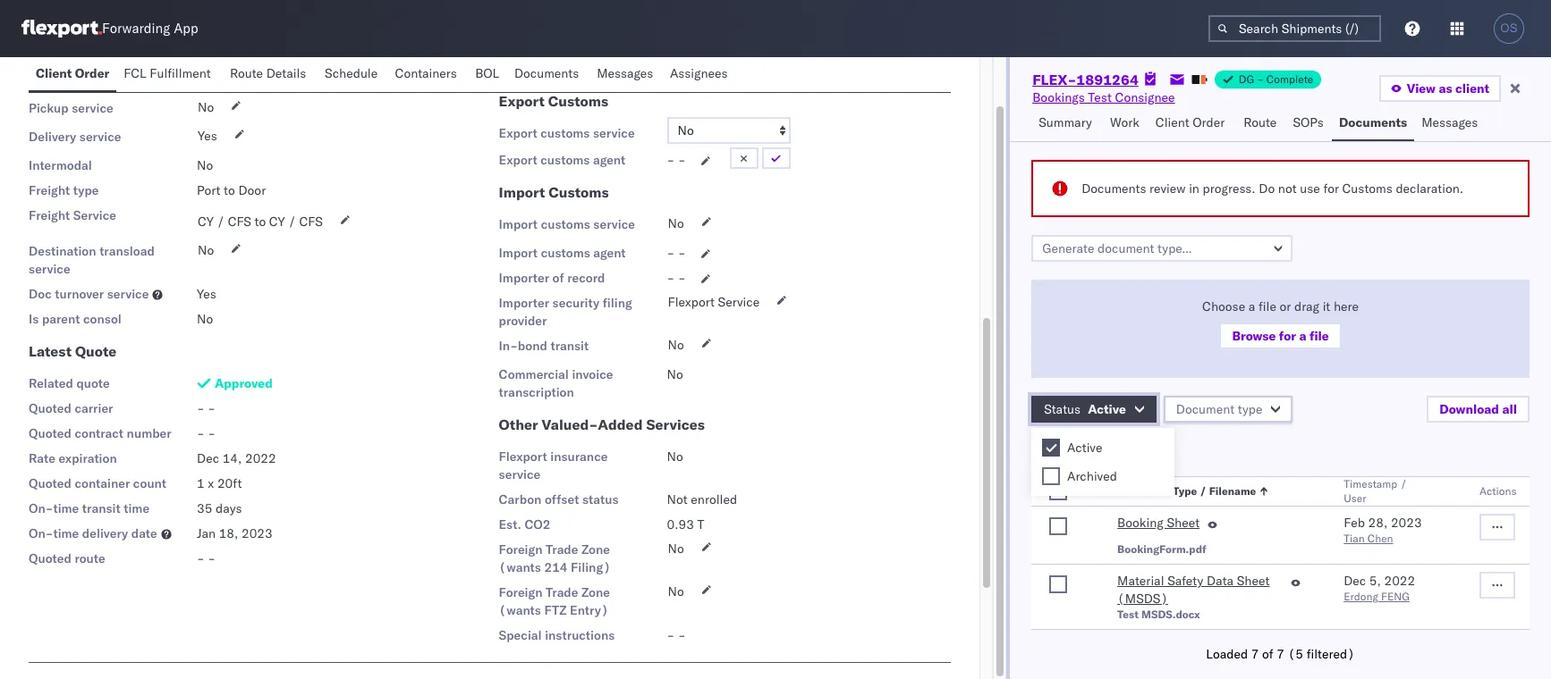 Task type: vqa. For each thing, say whether or not it's contained in the screenshot.
3rd The "Export" from the top of the page
yes



Task type: describe. For each thing, give the bounding box(es) containing it.
Generate document type... text field
[[1031, 235, 1293, 262]]

documents for documents review in progress. do not use for customs declaration.
[[1082, 181, 1146, 197]]

export for export customs agent
[[499, 152, 537, 168]]

on- for on-time transit time
[[29, 501, 53, 517]]

0 vertical spatial order
[[75, 65, 109, 81]]

2022 for dec 14, 2022
[[245, 451, 276, 467]]

document type
[[1176, 402, 1262, 418]]

1 horizontal spatial 7
[[1251, 647, 1259, 663]]

/ inside button
[[1200, 485, 1206, 498]]

1 cy from the left
[[198, 214, 214, 230]]

agent for import customs
[[593, 245, 626, 261]]

0 horizontal spatial documents button
[[507, 57, 590, 92]]

0 vertical spatial yes
[[198, 128, 217, 144]]

0.93 t
[[667, 517, 704, 533]]

route details button
[[223, 57, 318, 92]]

ftz
[[544, 603, 567, 619]]

0 horizontal spatial file
[[1258, 299, 1276, 315]]

flex-1891264
[[1032, 71, 1138, 89]]

expiration
[[59, 451, 117, 467]]

destination transload service
[[29, 243, 155, 277]]

/ inside timestamp / user
[[1400, 478, 1407, 491]]

foreign trade zone (wants ftz entry)
[[499, 585, 610, 619]]

0 horizontal spatial client
[[36, 65, 72, 81]]

partner
[[740, 61, 786, 77]]

1 horizontal spatial count
[[133, 476, 166, 492]]

document for document type / filename
[[1117, 485, 1170, 498]]

service for import customs service
[[593, 216, 635, 233]]

0 horizontal spatial a
[[1248, 299, 1255, 315]]

type for document type
[[1238, 402, 1262, 418]]

1 horizontal spatial messages button
[[1414, 106, 1487, 141]]

destination for destination transload service
[[29, 243, 96, 259]]

export customs agent
[[499, 152, 625, 168]]

dg - complete
[[1239, 72, 1313, 86]]

summary button
[[1031, 106, 1103, 141]]

view
[[1407, 81, 1436, 97]]

route button
[[1236, 106, 1286, 141]]

transload
[[99, 243, 155, 259]]

customs for export customs
[[548, 92, 608, 110]]

user
[[1344, 492, 1366, 505]]

rate expiration
[[29, 451, 117, 467]]

forwarding app
[[102, 20, 198, 37]]

destination for destination agent
[[499, 61, 566, 77]]

in-bond transit
[[499, 338, 589, 354]]

sheet inside material safety data sheet (msds)
[[1237, 573, 1270, 589]]

turnover
[[55, 286, 104, 302]]

0 vertical spatial agent
[[570, 61, 602, 77]]

foreign for foreign trade zone (wants ftz entry)
[[499, 585, 542, 601]]

app
[[174, 20, 198, 37]]

document type / filename button
[[1114, 481, 1308, 499]]

0 horizontal spatial messages button
[[590, 57, 663, 92]]

zone for foreign trade zone (wants ftz entry)
[[581, 585, 610, 601]]

fulfillment
[[150, 65, 211, 81]]

fcl fulfillment
[[124, 65, 211, 81]]

2023 for feb 28, 2023 tian chen
[[1391, 515, 1422, 531]]

1 horizontal spatial to
[[255, 214, 266, 230]]

1 horizontal spatial test
[[1117, 608, 1139, 622]]

time for transit
[[53, 501, 79, 517]]

in-
[[499, 338, 518, 354]]

customs for import customs service
[[541, 216, 590, 233]]

7 for ∙
[[1132, 442, 1140, 458]]

quoted for quoted contract number
[[29, 426, 71, 442]]

transit for time
[[82, 501, 120, 517]]

t
[[697, 517, 704, 533]]

commercial invoice transcription
[[499, 367, 613, 401]]

2022 for dec 5, 2022 erdong feng
[[1384, 573, 1415, 589]]

booking sheet link
[[1117, 514, 1200, 536]]

entry)
[[570, 603, 609, 619]]

freight for freight service
[[29, 208, 70, 224]]

view as client button
[[1379, 75, 1501, 102]]

browse for a file button
[[1220, 323, 1341, 350]]

do
[[1259, 181, 1275, 197]]

containers button
[[388, 57, 468, 92]]

use
[[1300, 181, 1320, 197]]

214
[[544, 560, 568, 576]]

os button
[[1488, 8, 1530, 49]]

doc turnover service
[[29, 286, 149, 302]]

documents for right documents button
[[1339, 114, 1407, 131]]

documents for the left documents button
[[514, 65, 579, 81]]

type
[[1173, 485, 1197, 498]]

carrier
[[75, 401, 113, 417]]

os
[[1500, 21, 1518, 35]]

fob
[[197, 47, 221, 63]]

dec for dec 14, 2022
[[197, 451, 219, 467]]

bol
[[475, 65, 499, 81]]

messages for messages button to the left
[[597, 65, 653, 81]]

for inside button
[[1279, 328, 1296, 344]]

rate
[[29, 451, 55, 467]]

filtered)
[[1307, 647, 1355, 663]]

export for export customs
[[499, 92, 545, 110]]

0 vertical spatial client order button
[[29, 57, 117, 92]]

trade for ftz
[[546, 585, 578, 601]]

choose a file or drag it here
[[1202, 299, 1359, 315]]

cy / cfs to cy / cfs
[[198, 214, 323, 230]]

uat freight partner
[[667, 61, 786, 77]]

bookingform.pdf
[[1117, 543, 1206, 556]]

uploaded files ∙ 7
[[1031, 442, 1140, 458]]

0 vertical spatial 1
[[198, 71, 205, 87]]

∙
[[1121, 442, 1129, 458]]

consignee
[[1115, 89, 1175, 106]]

import customs
[[499, 183, 609, 201]]

special
[[499, 628, 542, 644]]

on- for on-time delivery date
[[29, 526, 53, 542]]

type for freight type
[[73, 182, 99, 199]]

agent for export customs
[[593, 152, 625, 168]]

1 vertical spatial 1
[[197, 476, 205, 492]]

erdong
[[1344, 590, 1378, 604]]

1 vertical spatial active
[[1067, 440, 1102, 456]]

quoted for quoted route
[[29, 551, 71, 567]]

co2
[[525, 517, 551, 533]]

in
[[1189, 181, 1199, 197]]

service down pickup service
[[79, 129, 121, 145]]

customs for export customs service
[[541, 125, 590, 141]]

quoted contract number
[[29, 426, 171, 442]]

0 vertical spatial client order
[[36, 65, 109, 81]]

archived
[[1067, 469, 1117, 485]]

bookings test consignee
[[1032, 89, 1175, 106]]

approved
[[215, 376, 273, 392]]

1 horizontal spatial client order
[[1156, 114, 1225, 131]]

freight inside uat freight partner link
[[694, 61, 737, 77]]

file inside button
[[1309, 328, 1329, 344]]

actions
[[1479, 485, 1517, 498]]

18,
[[219, 526, 238, 542]]

quoted for quoted container count
[[29, 476, 71, 492]]

flexport for other valued-added services
[[499, 449, 547, 465]]

time for delivery
[[53, 526, 79, 542]]

service for flexport insurance service
[[499, 467, 540, 483]]

timestamp
[[1344, 478, 1397, 491]]

route for route
[[1243, 114, 1277, 131]]

bond
[[518, 338, 547, 354]]

loaded
[[1206, 647, 1248, 663]]

it
[[1323, 299, 1330, 315]]

1 cfs from the left
[[228, 214, 251, 230]]

0 vertical spatial count
[[89, 72, 123, 88]]

importer of record
[[499, 270, 605, 286]]

parent
[[42, 311, 80, 327]]

export for export customs service
[[499, 125, 537, 141]]

bookings
[[1032, 89, 1085, 106]]

0 horizontal spatial to
[[224, 182, 235, 199]]

1 vertical spatial x
[[208, 476, 214, 492]]

bookings test consignee link
[[1032, 89, 1175, 106]]

service for freight service
[[73, 208, 116, 224]]

feb
[[1344, 515, 1365, 531]]

not enrolled
[[667, 492, 737, 508]]

other
[[499, 416, 538, 434]]

dec for dec 5, 2022 erdong feng
[[1344, 573, 1366, 589]]

customs right use
[[1342, 181, 1392, 197]]

7 for of
[[1277, 647, 1284, 663]]

pickup
[[29, 100, 69, 116]]

latest
[[29, 343, 72, 360]]

port to door
[[197, 182, 266, 199]]

1 vertical spatial yes
[[197, 286, 216, 302]]

0 vertical spatial for
[[1323, 181, 1339, 197]]

(wants for foreign trade zone (wants 214 filing)
[[499, 560, 541, 576]]

document for document type
[[1176, 402, 1235, 418]]



Task type: locate. For each thing, give the bounding box(es) containing it.
trade up the 214 on the bottom
[[546, 542, 578, 558]]

1 horizontal spatial of
[[1262, 647, 1273, 663]]

customs for import customs
[[549, 183, 609, 201]]

0 vertical spatial importer
[[499, 270, 549, 286]]

2 customs from the top
[[541, 152, 590, 168]]

progress.
[[1203, 181, 1256, 197]]

import for import customs service
[[499, 216, 538, 233]]

quote
[[76, 376, 110, 392]]

insurance
[[550, 449, 608, 465]]

customs for import customs agent
[[541, 245, 590, 261]]

time up on-time delivery date
[[53, 501, 79, 517]]

customs up importer of record
[[541, 245, 590, 261]]

client
[[36, 65, 72, 81], [1156, 114, 1189, 131]]

1 vertical spatial count
[[133, 476, 166, 492]]

2 on- from the top
[[29, 526, 53, 542]]

1 vertical spatial destination
[[29, 243, 96, 259]]

import for import customs agent
[[499, 245, 538, 261]]

0 horizontal spatial transit
[[82, 501, 120, 517]]

service inside flexport insurance service
[[499, 467, 540, 483]]

transcription
[[499, 385, 574, 401]]

0 vertical spatial type
[[73, 182, 99, 199]]

2 importer from the top
[[499, 295, 549, 311]]

is parent consol
[[29, 311, 122, 327]]

importer for importer of record
[[499, 270, 549, 286]]

0 vertical spatial documents
[[514, 65, 579, 81]]

1 vertical spatial dec
[[1344, 573, 1366, 589]]

documents up export customs in the top of the page
[[514, 65, 579, 81]]

jan
[[197, 526, 216, 542]]

foreign down est. co2
[[499, 542, 542, 558]]

export down export customs in the top of the page
[[499, 125, 537, 141]]

0 vertical spatial file
[[1258, 299, 1276, 315]]

(5
[[1288, 647, 1303, 663]]

quoted carrier
[[29, 401, 113, 417]]

to down the 'door'
[[255, 214, 266, 230]]

0 vertical spatial on-
[[29, 501, 53, 517]]

documents left review at the top of page
[[1082, 181, 1146, 197]]

client
[[1455, 81, 1489, 97]]

1 vertical spatial transit
[[82, 501, 120, 517]]

msds.docx
[[1141, 608, 1200, 622]]

service for doc turnover service
[[107, 286, 149, 302]]

1 down fob
[[198, 71, 205, 87]]

client order down the consignee
[[1156, 114, 1225, 131]]

document inside "button"
[[1176, 402, 1235, 418]]

agent up export customs in the top of the page
[[570, 61, 602, 77]]

1 horizontal spatial 2023
[[1391, 515, 1422, 531]]

test msds.docx
[[1117, 608, 1200, 622]]

on- up quoted route
[[29, 526, 53, 542]]

1 vertical spatial zone
[[581, 585, 610, 601]]

1 customs from the top
[[541, 125, 590, 141]]

route
[[75, 551, 105, 567]]

freight for freight type
[[29, 182, 70, 199]]

customs up export customs agent
[[541, 125, 590, 141]]

route inside button
[[1243, 114, 1277, 131]]

0 horizontal spatial documents
[[514, 65, 579, 81]]

days
[[216, 501, 242, 517]]

for right use
[[1323, 181, 1339, 197]]

2 trade from the top
[[546, 585, 578, 601]]

import down export customs agent
[[499, 183, 545, 201]]

download all button
[[1427, 396, 1530, 423]]

0 horizontal spatial client order button
[[29, 57, 117, 92]]

freight down intermodal
[[29, 182, 70, 199]]

(wants up special
[[499, 603, 541, 619]]

customs for export customs agent
[[541, 152, 590, 168]]

0 vertical spatial flexport
[[668, 294, 715, 310]]

trade inside foreign trade zone (wants 214 filing)
[[546, 542, 578, 558]]

transit for bond
[[550, 338, 589, 354]]

foreign inside foreign trade zone (wants 214 filing)
[[499, 542, 542, 558]]

zone up entry)
[[581, 585, 610, 601]]

a right choose
[[1248, 299, 1255, 315]]

delivery service
[[29, 129, 121, 145]]

messages button left uat
[[590, 57, 663, 92]]

1 x 20ft down fob
[[198, 71, 243, 87]]

containers
[[395, 65, 457, 81]]

5,
[[1369, 573, 1381, 589]]

valued-
[[542, 416, 598, 434]]

7 left (5 at the bottom right of page
[[1277, 647, 1284, 663]]

freight right uat
[[694, 61, 737, 77]]

x up 35
[[208, 476, 214, 492]]

or
[[1280, 299, 1291, 315]]

est. co2
[[499, 517, 551, 533]]

1 vertical spatial flexport
[[499, 449, 547, 465]]

1 horizontal spatial destination
[[499, 61, 566, 77]]

1 vertical spatial messages
[[1422, 114, 1478, 131]]

active up archived
[[1067, 440, 1102, 456]]

bol button
[[468, 57, 507, 92]]

status active
[[1044, 402, 1126, 418]]

1 vertical spatial for
[[1279, 328, 1296, 344]]

client order down incoterms
[[36, 65, 109, 81]]

export customs service
[[499, 125, 635, 141]]

1 horizontal spatial transit
[[550, 338, 589, 354]]

dg
[[1239, 72, 1254, 86]]

fcl fulfillment button
[[117, 57, 223, 92]]

2022 up feng
[[1384, 573, 1415, 589]]

service for export customs service
[[593, 125, 635, 141]]

0 vertical spatial destination
[[499, 61, 566, 77]]

all
[[1502, 402, 1517, 418]]

0 vertical spatial sheet
[[1167, 515, 1200, 531]]

zone for foreign trade zone (wants 214 filing)
[[581, 542, 610, 558]]

feb 28, 2023 tian chen
[[1344, 515, 1422, 546]]

2 import from the top
[[499, 216, 538, 233]]

28,
[[1368, 515, 1388, 531]]

(wants inside foreign trade zone (wants ftz entry)
[[499, 603, 541, 619]]

0 vertical spatial import
[[499, 183, 545, 201]]

review
[[1149, 181, 1186, 197]]

1 horizontal spatial documents button
[[1332, 106, 1414, 141]]

3 customs from the top
[[541, 216, 590, 233]]

20ft up days
[[217, 476, 242, 492]]

assignees
[[670, 65, 728, 81]]

messages button down view as client at right top
[[1414, 106, 1487, 141]]

3 quoted from the top
[[29, 476, 71, 492]]

export down destination agent
[[499, 92, 545, 110]]

order down incoterms
[[75, 65, 109, 81]]

2023 right '28,'
[[1391, 515, 1422, 531]]

foreign up special
[[499, 585, 542, 601]]

file down it
[[1309, 328, 1329, 344]]

count right container
[[133, 476, 166, 492]]

quoted left route
[[29, 551, 71, 567]]

0 horizontal spatial count
[[89, 72, 123, 88]]

service
[[72, 100, 113, 116], [593, 125, 635, 141], [79, 129, 121, 145], [593, 216, 635, 233], [29, 261, 70, 277], [107, 286, 149, 302], [499, 467, 540, 483]]

2 vertical spatial documents
[[1082, 181, 1146, 197]]

flexport insurance service
[[499, 449, 608, 483]]

trade inside foreign trade zone (wants ftz entry)
[[546, 585, 578, 601]]

0 horizontal spatial cfs
[[228, 214, 251, 230]]

service for flexport service
[[718, 294, 760, 310]]

dec up the 'erdong'
[[1344, 573, 1366, 589]]

0 horizontal spatial sheet
[[1167, 515, 1200, 531]]

1 vertical spatial agent
[[593, 152, 625, 168]]

1 horizontal spatial route
[[1243, 114, 1277, 131]]

flexport for importer security filing provider
[[668, 294, 715, 310]]

0 horizontal spatial 2023
[[242, 526, 273, 542]]

2022 inside dec 5, 2022 erdong feng
[[1384, 573, 1415, 589]]

on-time transit time
[[29, 501, 149, 517]]

20ft down fob
[[218, 71, 243, 87]]

0 horizontal spatial cy
[[198, 214, 214, 230]]

4 customs from the top
[[541, 245, 590, 261]]

customs down the export customs service
[[541, 152, 590, 168]]

document type / filename
[[1117, 485, 1256, 498]]

documents down 'view'
[[1339, 114, 1407, 131]]

route left details
[[230, 65, 263, 81]]

service down container count
[[72, 100, 113, 116]]

1 foreign from the top
[[499, 542, 542, 558]]

1 trade from the top
[[546, 542, 578, 558]]

1 up 35
[[197, 476, 205, 492]]

1 vertical spatial client
[[1156, 114, 1189, 131]]

flexport down other
[[499, 449, 547, 465]]

service up consol
[[107, 286, 149, 302]]

2 cy from the left
[[269, 214, 285, 230]]

1 horizontal spatial order
[[1193, 114, 1225, 131]]

type inside document type "button"
[[1238, 402, 1262, 418]]

feng
[[1381, 590, 1410, 604]]

1 on- from the top
[[29, 501, 53, 517]]

1 vertical spatial client order button
[[1148, 106, 1236, 141]]

time up quoted route
[[53, 526, 79, 542]]

complete
[[1266, 72, 1313, 86]]

time up the date
[[124, 501, 149, 517]]

test down 1891264
[[1088, 89, 1112, 106]]

foreign trade zone (wants 214 filing)
[[499, 542, 611, 576]]

transit
[[550, 338, 589, 354], [82, 501, 120, 517]]

1 horizontal spatial service
[[718, 294, 760, 310]]

quoted route
[[29, 551, 105, 567]]

quoted container count
[[29, 476, 166, 492]]

uat
[[667, 61, 691, 77]]

0 vertical spatial route
[[230, 65, 263, 81]]

0 horizontal spatial for
[[1279, 328, 1296, 344]]

importer inside importer security filing provider
[[499, 295, 549, 311]]

flexport inside flexport insurance service
[[499, 449, 547, 465]]

client order button down the consignee
[[1148, 106, 1236, 141]]

intermodal
[[29, 157, 92, 174]]

2 quoted from the top
[[29, 426, 71, 442]]

documents button right bol
[[507, 57, 590, 92]]

4 quoted from the top
[[29, 551, 71, 567]]

route for route details
[[230, 65, 263, 81]]

1 vertical spatial messages button
[[1414, 106, 1487, 141]]

destination inside destination transload service
[[29, 243, 96, 259]]

service up carbon
[[499, 467, 540, 483]]

service up export customs agent
[[593, 125, 635, 141]]

1 vertical spatial document
[[1117, 485, 1170, 498]]

1 vertical spatial 1 x 20ft
[[197, 476, 242, 492]]

door
[[238, 182, 266, 199]]

0 horizontal spatial dec
[[197, 451, 219, 467]]

commercial
[[499, 367, 569, 383]]

0 horizontal spatial 2022
[[245, 451, 276, 467]]

1 vertical spatial test
[[1117, 608, 1139, 622]]

1 vertical spatial freight
[[29, 182, 70, 199]]

0 vertical spatial test
[[1088, 89, 1112, 106]]

dec left 14,
[[197, 451, 219, 467]]

0 vertical spatial 1 x 20ft
[[198, 71, 243, 87]]

service up import customs agent
[[593, 216, 635, 233]]

invoice
[[572, 367, 613, 383]]

1 horizontal spatial document
[[1176, 402, 1235, 418]]

zone up "filing)"
[[581, 542, 610, 558]]

2 cfs from the left
[[299, 214, 323, 230]]

1 horizontal spatial flexport
[[668, 294, 715, 310]]

importer for importer security filing provider
[[499, 295, 549, 311]]

customs up import customs service
[[549, 183, 609, 201]]

sheet right the "data"
[[1237, 573, 1270, 589]]

client order
[[36, 65, 109, 81], [1156, 114, 1225, 131]]

quoted down rate
[[29, 476, 71, 492]]

download all
[[1439, 402, 1517, 418]]

1 vertical spatial type
[[1238, 402, 1262, 418]]

1 horizontal spatial client order button
[[1148, 106, 1236, 141]]

carbon offset status
[[499, 492, 619, 508]]

flexport. image
[[21, 20, 102, 38]]

document inside button
[[1117, 485, 1170, 498]]

Search Shipments (/) text field
[[1208, 15, 1381, 42]]

1 horizontal spatial cfs
[[299, 214, 323, 230]]

2022 right 14,
[[245, 451, 276, 467]]

service inside destination transload service
[[29, 261, 70, 277]]

7 right "loaded"
[[1251, 647, 1259, 663]]

dec inside dec 5, 2022 erdong feng
[[1344, 573, 1366, 589]]

dec 14, 2022
[[197, 451, 276, 467]]

trade for 214
[[546, 542, 578, 558]]

messages for the rightmost messages button
[[1422, 114, 1478, 131]]

2 foreign from the top
[[499, 585, 542, 601]]

1 vertical spatial import
[[499, 216, 538, 233]]

sheet down type
[[1167, 515, 1200, 531]]

1 horizontal spatial for
[[1323, 181, 1339, 197]]

quoted for quoted carrier
[[29, 401, 71, 417]]

container count
[[29, 72, 123, 88]]

freight down freight type
[[29, 208, 70, 224]]

importer security filing provider
[[499, 295, 632, 329]]

1 (wants from the top
[[499, 560, 541, 576]]

x
[[209, 71, 215, 87], [208, 476, 214, 492]]

2 (wants from the top
[[499, 603, 541, 619]]

-
[[1257, 72, 1264, 86], [667, 152, 675, 168], [678, 152, 686, 168], [667, 245, 675, 261], [678, 245, 686, 261], [667, 270, 675, 286], [678, 270, 686, 286], [197, 401, 205, 417], [208, 401, 216, 417], [197, 426, 205, 442], [208, 426, 216, 442], [197, 551, 205, 567], [208, 551, 216, 567], [667, 628, 675, 644], [678, 628, 686, 644]]

zone inside foreign trade zone (wants 214 filing)
[[581, 542, 610, 558]]

agent up record
[[593, 245, 626, 261]]

record
[[567, 270, 605, 286]]

0 vertical spatial (wants
[[499, 560, 541, 576]]

service up doc on the top of the page
[[29, 261, 70, 277]]

2 export from the top
[[499, 125, 537, 141]]

destination up export customs in the top of the page
[[499, 61, 566, 77]]

0 vertical spatial freight
[[694, 61, 737, 77]]

related quote
[[29, 376, 110, 392]]

zone inside foreign trade zone (wants ftz entry)
[[581, 585, 610, 601]]

schedule button
[[318, 57, 388, 92]]

on- down rate
[[29, 501, 53, 517]]

1 importer from the top
[[499, 270, 549, 286]]

fcl
[[124, 65, 146, 81]]

count left fcl
[[89, 72, 123, 88]]

3 export from the top
[[499, 152, 537, 168]]

order
[[75, 65, 109, 81], [1193, 114, 1225, 131]]

chen
[[1367, 532, 1393, 546]]

0 vertical spatial messages
[[597, 65, 653, 81]]

0 vertical spatial of
[[552, 270, 564, 286]]

1 vertical spatial of
[[1262, 647, 1273, 663]]

forwarding
[[102, 20, 170, 37]]

(wants for foreign trade zone (wants ftz entry)
[[499, 603, 541, 619]]

a inside button
[[1299, 328, 1306, 344]]

35
[[197, 501, 212, 517]]

2 vertical spatial export
[[499, 152, 537, 168]]

foreign for foreign trade zone (wants 214 filing)
[[499, 542, 542, 558]]

security
[[552, 295, 599, 311]]

(wants inside foreign trade zone (wants 214 filing)
[[499, 560, 541, 576]]

trade up ftz
[[546, 585, 578, 601]]

flexport right "filing"
[[668, 294, 715, 310]]

1 vertical spatial file
[[1309, 328, 1329, 344]]

status
[[582, 492, 619, 508]]

import customs service
[[499, 216, 635, 233]]

documents button down 'view'
[[1332, 106, 1414, 141]]

import up importer of record
[[499, 245, 538, 261]]

download
[[1439, 402, 1499, 418]]

doc
[[29, 286, 52, 302]]

1 zone from the top
[[581, 542, 610, 558]]

2 zone from the top
[[581, 585, 610, 601]]

1 export from the top
[[499, 92, 545, 110]]

1 vertical spatial service
[[718, 294, 760, 310]]

for down or
[[1279, 328, 1296, 344]]

customs up the export customs service
[[548, 92, 608, 110]]

type up freight service
[[73, 182, 99, 199]]

1 vertical spatial to
[[255, 214, 266, 230]]

0 vertical spatial document
[[1176, 402, 1235, 418]]

1 import from the top
[[499, 183, 545, 201]]

1 vertical spatial documents button
[[1332, 106, 1414, 141]]

0 horizontal spatial destination
[[29, 243, 96, 259]]

transit down importer security filing provider
[[550, 338, 589, 354]]

1 horizontal spatial messages
[[1422, 114, 1478, 131]]

of left (5 at the bottom right of page
[[1262, 647, 1273, 663]]

2023 inside feb 28, 2023 tian chen
[[1391, 515, 1422, 531]]

client down the consignee
[[1156, 114, 1189, 131]]

1 horizontal spatial type
[[1238, 402, 1262, 418]]

x down fob
[[209, 71, 215, 87]]

material safety data sheet (msds) link
[[1117, 572, 1283, 608]]

1 vertical spatial client order
[[1156, 114, 1225, 131]]

tian
[[1344, 532, 1365, 546]]

service for destination transload service
[[29, 261, 70, 277]]

consol
[[83, 311, 122, 327]]

active up files
[[1088, 402, 1126, 418]]

2 horizontal spatial documents
[[1339, 114, 1407, 131]]

quoted down related
[[29, 401, 71, 417]]

import
[[499, 183, 545, 201], [499, 216, 538, 233], [499, 245, 538, 261]]

1 vertical spatial 2022
[[1384, 573, 1415, 589]]

data
[[1207, 573, 1234, 589]]

messages down view as client at right top
[[1422, 114, 1478, 131]]

freight
[[694, 61, 737, 77], [29, 182, 70, 199], [29, 208, 70, 224]]

status
[[1044, 402, 1081, 418]]

export customs
[[499, 92, 608, 110]]

of
[[552, 270, 564, 286], [1262, 647, 1273, 663]]

None checkbox
[[1042, 439, 1060, 457], [1049, 483, 1067, 501], [1049, 518, 1067, 536], [1049, 576, 1067, 594], [1042, 439, 1060, 457], [1049, 483, 1067, 501], [1049, 518, 1067, 536], [1049, 576, 1067, 594]]

1 vertical spatial on-
[[29, 526, 53, 542]]

work button
[[1103, 106, 1148, 141]]

1 quoted from the top
[[29, 401, 71, 417]]

dec 5, 2022 erdong feng
[[1344, 573, 1415, 604]]

1 horizontal spatial 2022
[[1384, 573, 1415, 589]]

2023 right "18,"
[[242, 526, 273, 542]]

foreign inside foreign trade zone (wants ftz entry)
[[499, 585, 542, 601]]

0 vertical spatial to
[[224, 182, 235, 199]]

not
[[667, 492, 688, 508]]

route details
[[230, 65, 306, 81]]

None checkbox
[[1042, 468, 1060, 486]]

cfs
[[228, 214, 251, 230], [299, 214, 323, 230]]

document up the document type / filename button
[[1176, 402, 1235, 418]]

0 horizontal spatial type
[[73, 182, 99, 199]]

file
[[1258, 299, 1276, 315], [1309, 328, 1329, 344]]

1 horizontal spatial file
[[1309, 328, 1329, 344]]

1 vertical spatial 20ft
[[217, 476, 242, 492]]

test down (msds)
[[1117, 608, 1139, 622]]

0 vertical spatial x
[[209, 71, 215, 87]]

2023 for jan 18, 2023
[[242, 526, 273, 542]]

0 horizontal spatial client order
[[36, 65, 109, 81]]

order left route button
[[1193, 114, 1225, 131]]

0 vertical spatial active
[[1088, 402, 1126, 418]]

booking sheet
[[1117, 515, 1200, 531]]

(wants left the 214 on the bottom
[[499, 560, 541, 576]]

agent down the export customs service
[[593, 152, 625, 168]]

destination down freight service
[[29, 243, 96, 259]]

export up import customs
[[499, 152, 537, 168]]

0 vertical spatial trade
[[546, 542, 578, 558]]

flex-1891264 link
[[1032, 71, 1138, 89]]

import down import customs
[[499, 216, 538, 233]]

7 right ∙
[[1132, 442, 1140, 458]]

1 horizontal spatial client
[[1156, 114, 1189, 131]]

import for import customs
[[499, 183, 545, 201]]

pickup service
[[29, 100, 113, 116]]

file left or
[[1258, 299, 1276, 315]]

0 horizontal spatial order
[[75, 65, 109, 81]]

customs up import customs agent
[[541, 216, 590, 233]]

client order button up pickup service
[[29, 57, 117, 92]]

added
[[598, 416, 643, 434]]

a down drag at the right top of the page
[[1299, 328, 1306, 344]]

1 horizontal spatial a
[[1299, 328, 1306, 344]]

35 days
[[197, 501, 242, 517]]

route inside button
[[230, 65, 263, 81]]

3 import from the top
[[499, 245, 538, 261]]

type down 'browse'
[[1238, 402, 1262, 418]]

0 vertical spatial 20ft
[[218, 71, 243, 87]]

transit down container
[[82, 501, 120, 517]]

to right 'port'
[[224, 182, 235, 199]]



